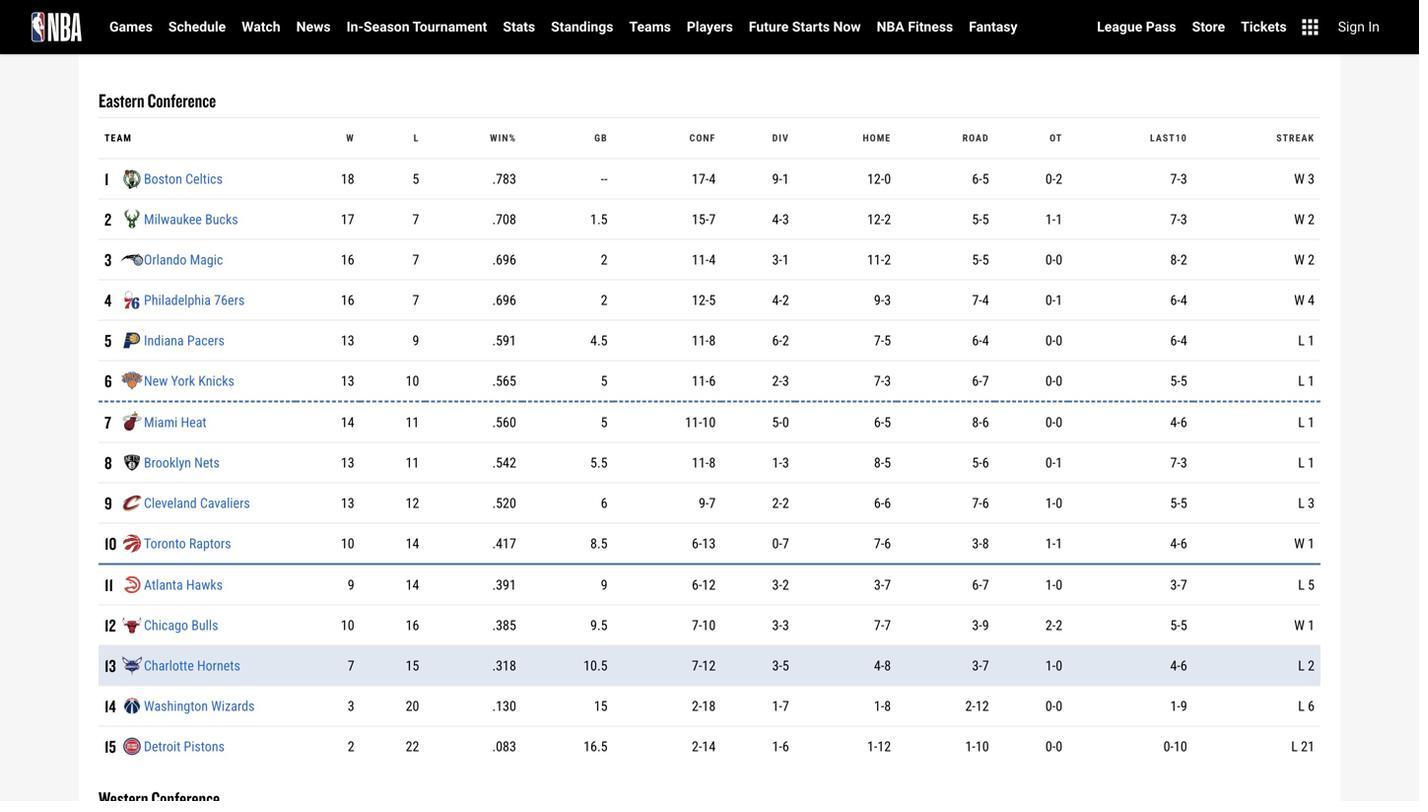 Task type: describe. For each thing, give the bounding box(es) containing it.
3-3
[[772, 617, 789, 634]]

0 for 6
[[1056, 373, 1063, 389]]

l 1 for 5
[[1298, 333, 1315, 349]]

nba logo image
[[32, 12, 82, 42]]

2- right 3-9
[[1046, 617, 1056, 634]]

home
[[863, 132, 891, 144]]

1-8
[[874, 698, 891, 714]]

12 for 7-
[[702, 658, 716, 674]]

0 for 5
[[1056, 333, 1063, 349]]

eastern
[[99, 89, 144, 113]]

2-18
[[692, 698, 716, 714]]

6-7 for 11
[[972, 577, 989, 593]]

5-5 for 12
[[1170, 617, 1187, 634]]

team
[[104, 132, 132, 144]]

0- for 8
[[1046, 455, 1056, 471]]

season
[[364, 19, 410, 35]]

12-0
[[867, 171, 891, 187]]

3-2
[[772, 577, 789, 593]]

0- for 4
[[1046, 292, 1056, 308]]

13 for 6
[[341, 373, 354, 389]]

12 for 2-
[[976, 698, 989, 714]]

1 - from the left
[[601, 171, 604, 187]]

9- for 1
[[772, 171, 782, 187]]

1 horizontal spatial 18
[[702, 698, 716, 714]]

11- for 7
[[685, 414, 702, 431]]

brooklyn nets
[[144, 455, 220, 471]]

3-5
[[772, 658, 789, 674]]

0 for 7
[[1056, 414, 1063, 431]]

logo image for 7
[[120, 411, 144, 434]]

logo image for 9
[[120, 491, 144, 515]]

11- for 3
[[692, 252, 709, 268]]

4-6 for 13
[[1170, 658, 1187, 674]]

detroit pistons
[[144, 739, 225, 755]]

.565
[[492, 373, 516, 389]]

1 horizontal spatial 15
[[406, 658, 419, 674]]

0-2
[[1046, 171, 1063, 187]]

11-2
[[867, 252, 891, 268]]

store
[[1192, 19, 1225, 35]]

.318
[[492, 658, 516, 674]]

toronto
[[144, 536, 186, 552]]

6-7 for 6
[[972, 373, 989, 389]]

in-season tournament link
[[339, 0, 495, 54]]

fantasy
[[969, 19, 1018, 35]]

miami
[[144, 414, 178, 431]]

17
[[341, 211, 354, 228]]

wizards
[[211, 698, 255, 714]]

pistons
[[184, 739, 225, 755]]

2 horizontal spatial 15
[[594, 698, 608, 714]]

.417
[[492, 536, 516, 552]]

future
[[749, 19, 789, 35]]

watch link
[[234, 0, 288, 54]]

atlanta hawks
[[144, 577, 223, 593]]

0- for 7
[[1046, 414, 1056, 431]]

new
[[144, 373, 168, 389]]

0 for 3
[[1056, 252, 1063, 268]]

w 1 for 10
[[1294, 536, 1315, 552]]

11-4
[[692, 252, 716, 268]]

7-3 for 8
[[1170, 455, 1187, 471]]

miami heat
[[144, 414, 207, 431]]

1 horizontal spatial 7-6
[[972, 495, 989, 511]]

5.5
[[590, 455, 608, 471]]

9-7
[[699, 495, 716, 511]]

logo image for 12
[[120, 614, 144, 637]]

w 3
[[1294, 171, 1315, 187]]

0 horizontal spatial 3-7
[[874, 577, 891, 593]]

schedule
[[168, 19, 226, 35]]

w
[[346, 132, 354, 144]]

0-1 for 8
[[1046, 455, 1063, 471]]

l 6
[[1298, 698, 1315, 714]]

.542
[[492, 455, 516, 471]]

13 for 8
[[341, 455, 354, 471]]

2-3
[[772, 373, 789, 389]]

9-3
[[874, 292, 891, 308]]

8.5
[[590, 536, 608, 552]]

orlando
[[144, 252, 187, 268]]

fantasy link
[[961, 0, 1025, 54]]

tickets
[[1241, 19, 1287, 35]]

w for 1
[[1294, 171, 1305, 187]]

76ers
[[214, 292, 245, 308]]

logo image for 13
[[120, 654, 144, 678]]

3-1
[[772, 252, 789, 268]]

11- for 8
[[692, 455, 709, 471]]

logo image for 2
[[120, 208, 144, 231]]

0-0 for 14
[[1046, 698, 1063, 714]]

6-13
[[692, 536, 716, 552]]

news
[[296, 19, 331, 35]]

11- for 5
[[692, 333, 709, 349]]

players link
[[679, 0, 741, 54]]

logo image for 8
[[120, 451, 144, 475]]

0 for 11
[[1056, 577, 1063, 593]]

.385
[[492, 617, 516, 634]]

l for 9
[[1298, 495, 1305, 511]]

league
[[1097, 19, 1142, 35]]

7-5
[[874, 333, 891, 349]]

8 down 12-5
[[709, 333, 716, 349]]

l for 15
[[1291, 739, 1298, 755]]

7-3 for 1
[[1170, 171, 1187, 187]]

13 for 9
[[341, 495, 354, 511]]

l for 8
[[1298, 455, 1305, 471]]

l 1 for 7
[[1298, 414, 1315, 431]]

2- down 6-2
[[772, 373, 782, 389]]

8- for 5
[[874, 455, 884, 471]]

6-4 for 4
[[1170, 292, 1187, 308]]

8 left brooklyn
[[104, 452, 112, 474]]

0 for 9
[[1056, 495, 1063, 511]]

.560
[[492, 414, 516, 431]]

12- for 1
[[867, 171, 884, 187]]

l for 11
[[1298, 577, 1305, 593]]

0- for 15
[[1046, 739, 1056, 755]]

l 3
[[1298, 495, 1315, 511]]

5-5 for 6
[[1170, 373, 1187, 389]]

11 for 7
[[406, 414, 419, 431]]

indiana pacers
[[144, 333, 225, 349]]

logo image for 3
[[120, 248, 144, 272]]

5-5 for 9
[[1170, 495, 1187, 511]]

teams link
[[621, 0, 679, 54]]

17-
[[692, 171, 709, 187]]

3-8
[[972, 536, 989, 552]]

charlotte
[[144, 658, 194, 674]]

0- for 1
[[1046, 171, 1056, 187]]

11- down 12-2
[[867, 252, 884, 268]]

16.5
[[584, 739, 608, 755]]

4.5
[[590, 333, 608, 349]]

8 down 4-8
[[884, 698, 891, 714]]

in-season tournament
[[346, 19, 487, 35]]

in-
[[346, 19, 364, 35]]

toronto raptors
[[144, 536, 231, 552]]

2 vertical spatial 12-
[[692, 292, 709, 308]]

8-5
[[874, 455, 891, 471]]

.083
[[492, 739, 516, 755]]

boston celtics
[[144, 171, 223, 187]]

0 horizontal spatial 18
[[341, 171, 354, 187]]

boston
[[144, 171, 182, 187]]

.591
[[492, 333, 516, 349]]

1-1 for 2
[[1046, 211, 1063, 228]]

2- down 2-18 on the bottom
[[692, 739, 702, 755]]

2 vertical spatial 11
[[104, 574, 113, 596]]

6-4 for 5
[[1170, 333, 1187, 349]]

11-10
[[685, 414, 716, 431]]

sign in
[[1338, 19, 1380, 35]]

1.5
[[590, 211, 608, 228]]

w for 12
[[1294, 617, 1305, 634]]

12 for 1-
[[877, 739, 891, 755]]

12 for 6-
[[702, 577, 716, 593]]

logo image for 5
[[120, 329, 144, 353]]

.520
[[492, 495, 516, 511]]

.696 for 4
[[492, 292, 516, 308]]

affiliates image
[[1303, 19, 1318, 35]]

l for 7
[[1298, 414, 1305, 431]]

0 horizontal spatial 7-6
[[874, 536, 891, 552]]

w for 2
[[1294, 211, 1305, 228]]



Task type: vqa. For each thing, say whether or not it's contained in the screenshot.


Task type: locate. For each thing, give the bounding box(es) containing it.
2 horizontal spatial 8-
[[1170, 252, 1181, 268]]

12-
[[867, 171, 884, 187], [867, 211, 884, 228], [692, 292, 709, 308]]

w for 3
[[1294, 252, 1305, 268]]

w 1 up 'l 2'
[[1294, 617, 1315, 634]]

0-0 for 6
[[1046, 373, 1063, 389]]

w 1 down l 3
[[1294, 536, 1315, 552]]

3 0-0 from the top
[[1046, 373, 1063, 389]]

watch
[[242, 19, 281, 35]]

milwaukee
[[144, 211, 202, 228]]

w for 10
[[1294, 536, 1305, 552]]

0-1 right the 7-4 in the top of the page
[[1046, 292, 1063, 308]]

magic
[[190, 252, 223, 268]]

2- up the 1-10
[[965, 698, 976, 714]]

9 logo image from the top
[[120, 491, 144, 515]]

1 horizontal spatial 2-2
[[1046, 617, 1063, 634]]

0- for 5
[[1046, 333, 1056, 349]]

12- up 12-2
[[867, 171, 884, 187]]

12 left .520
[[406, 495, 419, 511]]

1 vertical spatial w 1
[[1294, 617, 1315, 634]]

l 1 for 6
[[1298, 373, 1315, 389]]

8 up 9-7
[[709, 455, 716, 471]]

future starts now
[[749, 19, 861, 35]]

1 horizontal spatial 6-5
[[972, 171, 989, 187]]

2 0-0 from the top
[[1046, 333, 1063, 349]]

1 vertical spatial 12-
[[867, 211, 884, 228]]

1 l 1 from the top
[[1298, 333, 1315, 349]]

7-12
[[692, 658, 716, 674]]

logo image for 4
[[120, 288, 144, 312]]

l for 14
[[1298, 698, 1305, 714]]

1-0 for 13
[[1046, 658, 1063, 674]]

15 left 'detroit'
[[104, 736, 116, 757]]

3 4-6 from the top
[[1170, 658, 1187, 674]]

1 vertical spatial 11-8
[[692, 455, 716, 471]]

1 1-0 from the top
[[1046, 495, 1063, 511]]

0 vertical spatial 6-5
[[972, 171, 989, 187]]

detroit
[[144, 739, 181, 755]]

0 horizontal spatial 2-2
[[772, 495, 789, 511]]

8 down 5-6
[[982, 536, 989, 552]]

0 vertical spatial 11
[[406, 414, 419, 431]]

1 horizontal spatial 8-
[[972, 414, 982, 431]]

3 1-0 from the top
[[1046, 658, 1063, 674]]

0 for 15
[[1056, 739, 1063, 755]]

9
[[412, 333, 419, 349], [104, 492, 112, 514], [348, 577, 354, 593], [601, 577, 608, 593], [982, 617, 989, 634], [1181, 698, 1187, 714]]

12 down 1-8
[[877, 739, 891, 755]]

0-1 right 5-6
[[1046, 455, 1063, 471]]

store link
[[1184, 0, 1233, 54]]

logo image for 11
[[120, 573, 144, 597]]

1 .696 from the top
[[492, 252, 516, 268]]

18 up 17
[[341, 171, 354, 187]]

2 logo image from the top
[[120, 208, 144, 231]]

teams
[[629, 19, 671, 35]]

starts
[[792, 19, 830, 35]]

1 vertical spatial w 2
[[1294, 252, 1315, 268]]

1 4-6 from the top
[[1170, 414, 1187, 431]]

11- down 15-
[[692, 252, 709, 268]]

2 l 1 from the top
[[1298, 373, 1315, 389]]

0 vertical spatial 8-
[[1170, 252, 1181, 268]]

1 vertical spatial 0-1
[[1046, 455, 1063, 471]]

new york knicks
[[144, 373, 234, 389]]

logo image up new
[[120, 329, 144, 353]]

.696 down .708
[[492, 252, 516, 268]]

4 w from the top
[[1294, 292, 1305, 308]]

w 2 for 2
[[1294, 211, 1315, 228]]

0 vertical spatial 4-6
[[1170, 414, 1187, 431]]

0 horizontal spatial 6-5
[[874, 414, 891, 431]]

4
[[709, 171, 716, 187], [709, 252, 716, 268], [104, 289, 111, 311], [982, 292, 989, 308], [1181, 292, 1187, 308], [1308, 292, 1315, 308], [982, 333, 989, 349], [1181, 333, 1187, 349]]

6-5 down road
[[972, 171, 989, 187]]

l for 13
[[1298, 658, 1305, 674]]

5 logo image from the top
[[120, 329, 144, 353]]

9- down 11-2
[[874, 292, 884, 308]]

tickets link
[[1233, 0, 1295, 54]]

1 vertical spatial 1-0
[[1046, 577, 1063, 593]]

now
[[833, 19, 861, 35]]

players
[[687, 19, 733, 35]]

future starts now link
[[741, 0, 869, 54]]

conference
[[147, 89, 216, 113]]

6-7 up 8-6
[[972, 373, 989, 389]]

logo image up atlanta
[[120, 532, 144, 556]]

0 vertical spatial 7-6
[[972, 495, 989, 511]]

6-5
[[972, 171, 989, 187], [874, 414, 891, 431]]

0 horizontal spatial 8-
[[874, 455, 884, 471]]

heat
[[181, 414, 207, 431]]

4-
[[772, 211, 782, 228], [772, 292, 782, 308], [1170, 414, 1181, 431], [1170, 536, 1181, 552], [874, 658, 884, 674], [1170, 658, 1181, 674]]

6-4
[[1170, 292, 1187, 308], [972, 333, 989, 349], [1170, 333, 1187, 349]]

1 w from the top
[[1294, 171, 1305, 187]]

1 vertical spatial 16
[[341, 292, 354, 308]]

logo image up toronto
[[120, 491, 144, 515]]

2-
[[772, 373, 782, 389], [772, 495, 782, 511], [1046, 617, 1056, 634], [692, 698, 702, 714], [965, 698, 976, 714], [692, 739, 702, 755]]

0 for 13
[[1056, 658, 1063, 674]]

8- for 6
[[972, 414, 982, 431]]

.391
[[492, 577, 516, 593]]

1 0-1 from the top
[[1046, 292, 1063, 308]]

1 0-0 from the top
[[1046, 252, 1063, 268]]

9- for 3
[[874, 292, 884, 308]]

6 0-0 from the top
[[1046, 739, 1063, 755]]

15
[[406, 658, 419, 674], [594, 698, 608, 714], [104, 736, 116, 757]]

12-5
[[692, 292, 716, 308]]

15-
[[692, 211, 709, 228]]

orlando magic
[[144, 252, 223, 268]]

logo image down atlanta
[[120, 614, 144, 637]]

0 vertical spatial 0-1
[[1046, 292, 1063, 308]]

sign in button
[[1330, 0, 1388, 54]]

11
[[406, 414, 419, 431], [406, 455, 419, 471], [104, 574, 113, 596]]

2-14
[[692, 739, 716, 755]]

18 down 7-12
[[702, 698, 716, 714]]

l 5
[[1298, 577, 1315, 593]]

logo image down new
[[120, 411, 144, 434]]

16 for 3
[[341, 252, 354, 268]]

1 11-8 from the top
[[692, 333, 716, 349]]

13 logo image from the top
[[120, 654, 144, 678]]

2-2 down 1-3
[[772, 495, 789, 511]]

0 horizontal spatial 15
[[104, 736, 116, 757]]

0- for 14
[[1046, 698, 1056, 714]]

logo image up 'detroit'
[[120, 694, 144, 718]]

12- for 2
[[867, 211, 884, 228]]

15 up 20
[[406, 658, 419, 674]]

12 up 7-10
[[702, 577, 716, 593]]

.696 up .591 on the left of the page
[[492, 292, 516, 308]]

.696 for 3
[[492, 252, 516, 268]]

brooklyn
[[144, 455, 191, 471]]

0 vertical spatial 15
[[406, 658, 419, 674]]

10 logo image from the top
[[120, 532, 144, 556]]

1-0 for 11
[[1046, 577, 1063, 593]]

logo image for 10
[[120, 532, 144, 556]]

conf
[[689, 132, 716, 144]]

games
[[109, 19, 153, 35]]

0 vertical spatial w 1
[[1294, 536, 1315, 552]]

5 0-0 from the top
[[1046, 698, 1063, 714]]

11- for 6
[[692, 373, 709, 389]]

0 vertical spatial .696
[[492, 252, 516, 268]]

9-
[[772, 171, 782, 187], [874, 292, 884, 308], [699, 495, 709, 511]]

cavaliers
[[200, 495, 250, 511]]

1 vertical spatial 9-
[[874, 292, 884, 308]]

2- down 7-12
[[692, 698, 702, 714]]

w 2 down w 3 at the top of page
[[1294, 211, 1315, 228]]

streak
[[1276, 132, 1315, 144]]

6-7 up 3-9
[[972, 577, 989, 593]]

0 vertical spatial 6-7
[[972, 373, 989, 389]]

1 w 1 from the top
[[1294, 536, 1315, 552]]

2- down 1-3
[[772, 495, 782, 511]]

6 w from the top
[[1294, 617, 1305, 634]]

w 1 for 12
[[1294, 617, 1315, 634]]

14 logo image from the top
[[120, 694, 144, 718]]

18
[[341, 171, 354, 187], [702, 698, 716, 714]]

16 for 4
[[341, 292, 354, 308]]

11-8 for 8
[[692, 455, 716, 471]]

11 logo image from the top
[[120, 573, 144, 597]]

l for 6
[[1298, 373, 1305, 389]]

8 down 7-7
[[884, 658, 891, 674]]

1-9
[[1170, 698, 1187, 714]]

indiana
[[144, 333, 184, 349]]

12 up 2-18 on the bottom
[[702, 658, 716, 674]]

1 vertical spatial 15
[[594, 698, 608, 714]]

11-8 for 5
[[692, 333, 716, 349]]

7-6 down '6-6'
[[874, 536, 891, 552]]

logo image for 6
[[120, 369, 144, 393]]

2 vertical spatial 1-0
[[1046, 658, 1063, 674]]

1 vertical spatial 11
[[406, 455, 419, 471]]

1-6
[[772, 739, 789, 755]]

11- down 11-10
[[692, 455, 709, 471]]

logo image down chicago
[[120, 654, 144, 678]]

1 vertical spatial 7-6
[[874, 536, 891, 552]]

12- down 11-4
[[692, 292, 709, 308]]

raptors
[[189, 536, 231, 552]]

1 vertical spatial 6-5
[[874, 414, 891, 431]]

12 logo image from the top
[[120, 614, 144, 637]]

2 vertical spatial 4-6
[[1170, 658, 1187, 674]]

2 horizontal spatial 9-
[[874, 292, 884, 308]]

12- down 12-0
[[867, 211, 884, 228]]

sign
[[1338, 19, 1365, 35]]

1 vertical spatial 8-
[[972, 414, 982, 431]]

12 left chicago
[[104, 614, 116, 636]]

5-6
[[972, 455, 989, 471]]

1 horizontal spatial 9-
[[772, 171, 782, 187]]

11-8
[[692, 333, 716, 349], [692, 455, 716, 471]]

w 2 up the w 4
[[1294, 252, 1315, 268]]

nets
[[194, 455, 220, 471]]

0 vertical spatial 9-
[[772, 171, 782, 187]]

2 4-6 from the top
[[1170, 536, 1187, 552]]

news link
[[288, 0, 339, 54]]

w for 4
[[1294, 292, 1305, 308]]

2 1-1 from the top
[[1046, 536, 1063, 552]]

1 horizontal spatial 3-7
[[972, 658, 989, 674]]

3 l 1 from the top
[[1298, 414, 1315, 431]]

11 left .542
[[406, 455, 419, 471]]

12 up the 1-10
[[976, 698, 989, 714]]

2 vertical spatial 15
[[104, 736, 116, 757]]

10
[[406, 373, 419, 389], [702, 414, 716, 431], [104, 533, 117, 554], [341, 536, 354, 552], [341, 617, 354, 634], [702, 617, 716, 634], [976, 739, 989, 755], [1174, 739, 1187, 755]]

--
[[601, 171, 608, 187]]

logo image
[[120, 167, 144, 191], [120, 208, 144, 231], [120, 248, 144, 272], [120, 288, 144, 312], [120, 329, 144, 353], [120, 369, 144, 393], [120, 411, 144, 434], [120, 451, 144, 475], [120, 491, 144, 515], [120, 532, 144, 556], [120, 573, 144, 597], [120, 614, 144, 637], [120, 654, 144, 678], [120, 694, 144, 718], [120, 735, 144, 759]]

0 vertical spatial 18
[[341, 171, 354, 187]]

6 logo image from the top
[[120, 369, 144, 393]]

logo image for 15
[[120, 735, 144, 759]]

0-0 for 3
[[1046, 252, 1063, 268]]

1 6-7 from the top
[[972, 373, 989, 389]]

0 vertical spatial 11-8
[[692, 333, 716, 349]]

11- down 12-5
[[692, 333, 709, 349]]

washington
[[144, 698, 208, 714]]

1-1
[[1046, 211, 1063, 228], [1046, 536, 1063, 552]]

1 1-1 from the top
[[1046, 211, 1063, 228]]

bulls
[[191, 617, 218, 634]]

stats
[[503, 19, 535, 35]]

11-8 down 11-10
[[692, 455, 716, 471]]

9- up '6-13'
[[699, 495, 709, 511]]

4-6 for 10
[[1170, 536, 1187, 552]]

2 horizontal spatial 3-7
[[1170, 577, 1187, 593]]

0-1 for 4
[[1046, 292, 1063, 308]]

2-2
[[772, 495, 789, 511], [1046, 617, 1063, 634]]

l 2
[[1298, 658, 1315, 674]]

chicago
[[144, 617, 188, 634]]

13 for 5
[[341, 333, 354, 349]]

logo image down boston
[[120, 208, 144, 231]]

11 left atlanta
[[104, 574, 113, 596]]

0-0 for 7
[[1046, 414, 1063, 431]]

1-1 for 10
[[1046, 536, 1063, 552]]

2 0-1 from the top
[[1046, 455, 1063, 471]]

1 vertical spatial 1-1
[[1046, 536, 1063, 552]]

logo image for 1
[[120, 167, 144, 191]]

0 vertical spatial 16
[[341, 252, 354, 268]]

6-5 up 8-5
[[874, 414, 891, 431]]

0 for 14
[[1056, 698, 1063, 714]]

5-0
[[772, 414, 789, 431]]

7 logo image from the top
[[120, 411, 144, 434]]

5 w from the top
[[1294, 536, 1305, 552]]

0- for 3
[[1046, 252, 1056, 268]]

3 w from the top
[[1294, 252, 1305, 268]]

1-0 for 9
[[1046, 495, 1063, 511]]

0 horizontal spatial 9-
[[699, 495, 709, 511]]

11- up 11-10
[[692, 373, 709, 389]]

0-7
[[772, 536, 789, 552]]

4-6 for 7
[[1170, 414, 1187, 431]]

w 2 for 3
[[1294, 252, 1315, 268]]

logo image down "team"
[[120, 167, 144, 191]]

logo image down the washington
[[120, 735, 144, 759]]

standings
[[551, 19, 613, 35]]

4-3
[[772, 211, 789, 228]]

2 - from the left
[[604, 171, 608, 187]]

0-0 for 5
[[1046, 333, 1063, 349]]

1 w 2 from the top
[[1294, 211, 1315, 228]]

8- for 2
[[1170, 252, 1181, 268]]

l
[[414, 132, 419, 144], [1298, 333, 1305, 349], [1298, 373, 1305, 389], [1298, 414, 1305, 431], [1298, 455, 1305, 471], [1298, 495, 1305, 511], [1298, 577, 1305, 593], [1298, 658, 1305, 674], [1298, 698, 1305, 714], [1291, 739, 1298, 755]]

1 vertical spatial .696
[[492, 292, 516, 308]]

0 vertical spatial 12-
[[867, 171, 884, 187]]

logo image up indiana
[[120, 288, 144, 312]]

2 1-0 from the top
[[1046, 577, 1063, 593]]

1 vertical spatial 18
[[702, 698, 716, 714]]

logo image for 14
[[120, 694, 144, 718]]

0-10
[[1164, 739, 1187, 755]]

6-6
[[874, 495, 891, 511]]

7-3 for 2
[[1170, 211, 1187, 228]]

2 w 2 from the top
[[1294, 252, 1315, 268]]

4 logo image from the top
[[120, 288, 144, 312]]

logo image up chicago
[[120, 573, 144, 597]]

stats link
[[495, 0, 543, 54]]

16
[[341, 252, 354, 268], [341, 292, 354, 308], [406, 617, 419, 634]]

pacers
[[187, 333, 225, 349]]

nba fitness
[[877, 19, 953, 35]]

l 1 for 8
[[1298, 455, 1315, 471]]

2 11-8 from the top
[[692, 455, 716, 471]]

knicks
[[198, 373, 234, 389]]

5
[[412, 171, 419, 187], [982, 171, 989, 187], [982, 211, 989, 228], [982, 252, 989, 268], [709, 292, 716, 308], [104, 330, 112, 351], [884, 333, 891, 349], [601, 373, 608, 389], [1181, 373, 1187, 389], [601, 414, 608, 431], [884, 414, 891, 431], [884, 455, 891, 471], [1181, 495, 1187, 511], [1308, 577, 1315, 593], [1181, 617, 1187, 634], [782, 658, 789, 674]]

11 left .560
[[406, 414, 419, 431]]

logo image down "miami"
[[120, 451, 144, 475]]

6-7
[[972, 373, 989, 389], [972, 577, 989, 593]]

4 0-0 from the top
[[1046, 414, 1063, 431]]

2 w from the top
[[1294, 211, 1305, 228]]

2-2 right 3-9
[[1046, 617, 1063, 634]]

div
[[772, 132, 789, 144]]

1-3
[[772, 455, 789, 471]]

1 vertical spatial 6-7
[[972, 577, 989, 593]]

15 logo image from the top
[[120, 735, 144, 759]]

8
[[709, 333, 716, 349], [104, 452, 112, 474], [709, 455, 716, 471], [982, 536, 989, 552], [884, 658, 891, 674], [884, 698, 891, 714]]

logo image up "miami"
[[120, 369, 144, 393]]

0-0 for 15
[[1046, 739, 1063, 755]]

1-1 right 3-8
[[1046, 536, 1063, 552]]

11- down 11-6
[[685, 414, 702, 431]]

4-6
[[1170, 414, 1187, 431], [1170, 536, 1187, 552], [1170, 658, 1187, 674]]

logo image down milwaukee
[[120, 248, 144, 272]]

9- for 7
[[699, 495, 709, 511]]

1-1 down "0-2"
[[1046, 211, 1063, 228]]

11-8 down 12-5
[[692, 333, 716, 349]]

l 21
[[1291, 739, 1315, 755]]

1 vertical spatial 2-2
[[1046, 617, 1063, 634]]

0 vertical spatial 2-2
[[772, 495, 789, 511]]

6-2
[[772, 333, 789, 349]]

2 w 1 from the top
[[1294, 617, 1315, 634]]

2 6-7 from the top
[[972, 577, 989, 593]]

9- up the 4-3
[[772, 171, 782, 187]]

1 vertical spatial 4-6
[[1170, 536, 1187, 552]]

-
[[601, 171, 604, 187], [604, 171, 608, 187]]

0 vertical spatial 1-1
[[1046, 211, 1063, 228]]

15 down 10.5
[[594, 698, 608, 714]]

schedule link
[[161, 0, 234, 54]]

1 logo image from the top
[[120, 167, 144, 191]]

0 vertical spatial 1-0
[[1046, 495, 1063, 511]]

2 vertical spatial 9-
[[699, 495, 709, 511]]

8 logo image from the top
[[120, 451, 144, 475]]

hawks
[[186, 577, 223, 593]]

2 .696 from the top
[[492, 292, 516, 308]]

.783
[[492, 171, 516, 187]]

philadelphia
[[144, 292, 211, 308]]

3 logo image from the top
[[120, 248, 144, 272]]

l for 5
[[1298, 333, 1305, 349]]

11 for 8
[[406, 455, 419, 471]]

2 vertical spatial 16
[[406, 617, 419, 634]]

0- for 6
[[1046, 373, 1056, 389]]

7-6 down 5-6
[[972, 495, 989, 511]]

0 vertical spatial w 2
[[1294, 211, 1315, 228]]

4 l 1 from the top
[[1298, 455, 1315, 471]]

2 vertical spatial 8-
[[874, 455, 884, 471]]



